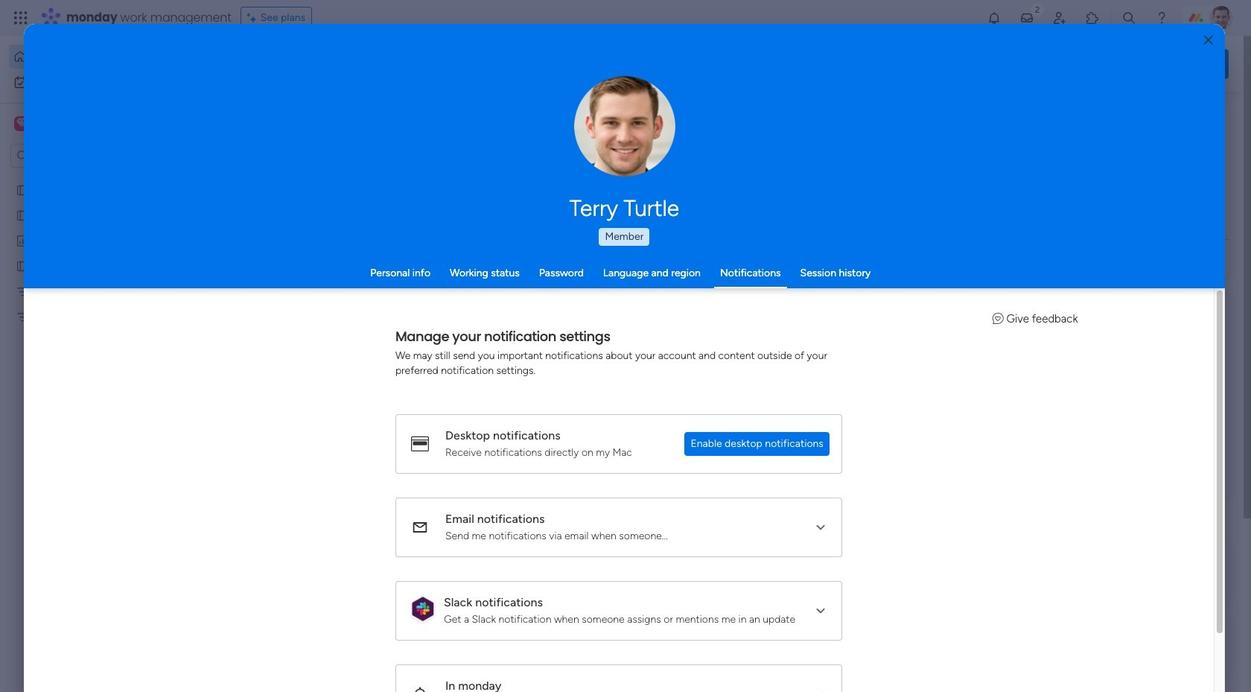 Task type: locate. For each thing, give the bounding box(es) containing it.
add to favorites image for public dashboard icon at top right
[[929, 272, 944, 287]]

2 vertical spatial option
[[0, 176, 190, 179]]

option
[[9, 45, 181, 69], [9, 70, 181, 94], [0, 176, 190, 179]]

2 horizontal spatial add to favorites image
[[929, 272, 944, 287]]

list box
[[0, 174, 190, 530]]

v2 user feedback image
[[993, 312, 1004, 326]]

1 horizontal spatial add to favorites image
[[686, 272, 700, 287]]

notifications image
[[987, 10, 1002, 25]]

getting started element
[[1006, 543, 1230, 603]]

0 horizontal spatial component image
[[249, 295, 262, 309]]

select product image
[[13, 10, 28, 25]]

help center element
[[1006, 615, 1230, 674]]

close image
[[1205, 35, 1214, 46]]

see plans image
[[247, 10, 261, 26]]

1 vertical spatial option
[[9, 70, 181, 94]]

Search in workspace field
[[31, 147, 124, 164]]

add to favorites image
[[686, 272, 700, 287], [929, 272, 944, 287], [442, 455, 457, 470]]

0 vertical spatial option
[[9, 45, 181, 69]]

1 horizontal spatial component image
[[736, 295, 750, 309]]

workspace selection element
[[14, 115, 124, 134]]

invite members image
[[1053, 10, 1068, 25]]

component image
[[249, 295, 262, 309], [736, 295, 750, 309]]

templates image image
[[1019, 300, 1216, 403]]

1 component image from the left
[[249, 295, 262, 309]]

add to favorites image for public board icon
[[686, 272, 700, 287]]

2 image
[[1031, 1, 1045, 18]]

public board image
[[16, 183, 30, 197], [16, 208, 30, 222], [16, 259, 30, 273], [249, 272, 265, 288]]

workspace image
[[14, 115, 29, 132]]

workspace image
[[17, 115, 27, 132]]

public board image
[[493, 272, 509, 288]]



Task type: describe. For each thing, give the bounding box(es) containing it.
terry turtle image
[[1210, 6, 1234, 30]]

2 element
[[380, 561, 398, 579]]

public dashboard image
[[736, 272, 753, 288]]

remove from favorites image
[[442, 272, 457, 287]]

monday marketplace image
[[1086, 10, 1101, 25]]

public dashboard image
[[16, 233, 30, 247]]

0 horizontal spatial add to favorites image
[[442, 455, 457, 470]]

update feed image
[[1020, 10, 1035, 25]]

dapulse x slim image
[[1207, 108, 1225, 126]]

component image
[[493, 295, 506, 309]]

quick search results list box
[[230, 139, 970, 519]]

2 component image from the left
[[736, 295, 750, 309]]

help image
[[1155, 10, 1170, 25]]

search everything image
[[1122, 10, 1137, 25]]



Task type: vqa. For each thing, say whether or not it's contained in the screenshot.
first component IMAGE from left
yes



